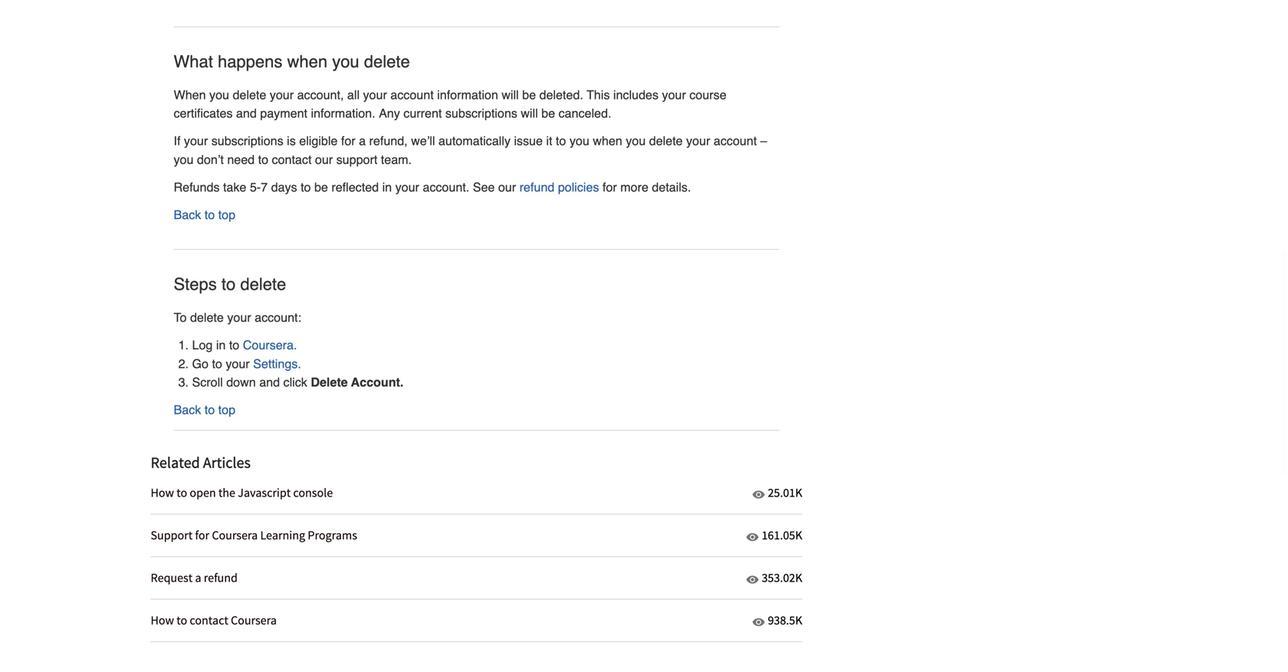 Task type: describe. For each thing, give the bounding box(es) containing it.
includes
[[613, 88, 659, 102]]

how for how to open the javascript console
[[151, 486, 174, 501]]

automatically
[[439, 134, 511, 148]]

console
[[293, 486, 333, 501]]

what happens when you delete
[[174, 52, 410, 71]]

account,
[[297, 88, 344, 102]]

5-
[[250, 180, 261, 194]]

1 horizontal spatial refund
[[520, 180, 555, 194]]

delete up account:
[[240, 274, 286, 294]]

delete inside when you delete your account, all your account information will be deleted. this includes your course certificates and payment information. any current subscriptions will be canceled.
[[233, 88, 266, 102]]

it
[[546, 134, 552, 148]]

text default image for 25.01k
[[753, 489, 765, 501]]

to right need
[[258, 153, 268, 167]]

support for coursera learning programs link
[[151, 515, 743, 557]]

you inside when you delete your account, all your account information will be deleted. this includes your course certificates and payment information. any current subscriptions will be canceled.
[[209, 88, 229, 102]]

text default image for 938.5k
[[753, 616, 765, 629]]

1 vertical spatial be
[[541, 106, 555, 120]]

to down request
[[177, 613, 187, 628]]

2 vertical spatial be
[[314, 180, 328, 194]]

the
[[218, 486, 235, 501]]

a inside if your subscriptions is eligible for a refund, we'll automatically issue it to you when you delete your account – you don't need to contact our support team.
[[359, 134, 366, 148]]

0 vertical spatial in
[[382, 180, 392, 194]]

settings.
[[253, 357, 301, 371]]

938.5k
[[768, 613, 802, 628]]

see
[[473, 180, 495, 194]]

how to open the javascript console
[[151, 486, 333, 501]]

settings. link
[[253, 357, 301, 371]]

refunds
[[174, 180, 220, 194]]

request
[[151, 571, 193, 586]]

policies
[[558, 180, 599, 194]]

delete up information. any on the top left
[[364, 52, 410, 71]]

go
[[192, 357, 209, 371]]

log in to coursera. go to your settings. scroll down and click delete account .
[[192, 338, 404, 389]]

back for second back to top link from the bottom of the page
[[174, 208, 201, 222]]

you down if
[[174, 153, 194, 167]]

7
[[261, 180, 268, 194]]

coursera inside support for coursera learning programs link
[[212, 528, 258, 543]]

1 back to top link from the top
[[174, 208, 235, 222]]

to inside "link"
[[177, 486, 187, 501]]

programs
[[308, 528, 357, 543]]

happens
[[218, 52, 282, 71]]

back for 1st back to top link from the bottom
[[174, 403, 201, 417]]

contact inside if your subscriptions is eligible for a refund, we'll automatically issue it to you when you delete your account – you don't need to contact our support team.
[[272, 153, 312, 167]]

how for how to contact coursera
[[151, 613, 174, 628]]

account inside when you delete your account, all your account information will be deleted. this includes your course certificates and payment information. any current subscriptions will be canceled.
[[391, 88, 434, 102]]

back to top for 1st back to top link from the bottom
[[174, 403, 235, 417]]

when you delete your account, all your account information will be deleted. this includes your course certificates and payment information. any current subscriptions will be canceled.
[[174, 88, 727, 120]]

your down team.
[[395, 180, 419, 194]]

deleted.
[[539, 88, 583, 102]]

1 vertical spatial a
[[195, 571, 201, 586]]

articles
[[203, 453, 251, 473]]

0 horizontal spatial when
[[287, 52, 327, 71]]

days
[[271, 180, 297, 194]]

your right if
[[184, 134, 208, 148]]

25.01k
[[768, 486, 802, 501]]

we'll
[[411, 134, 435, 148]]

text default image for 161.05k
[[746, 531, 759, 544]]

if
[[174, 134, 181, 148]]

is
[[287, 134, 296, 148]]

payment
[[260, 106, 307, 120]]

to down 'to delete your account:'
[[229, 338, 239, 352]]

account inside if your subscriptions is eligible for a refund, we'll automatically issue it to you when you delete your account – you don't need to contact our support team.
[[714, 134, 757, 148]]

click
[[283, 375, 307, 389]]

all
[[347, 88, 360, 102]]

steps to delete
[[174, 274, 286, 294]]

this
[[587, 88, 610, 102]]

information
[[437, 88, 498, 102]]

your inside the log in to coursera. go to your settings. scroll down and click delete account .
[[226, 357, 250, 371]]

related articles
[[151, 453, 251, 473]]

for inside if your subscriptions is eligible for a refund, we'll automatically issue it to you when you delete your account – you don't need to contact our support team.
[[341, 134, 356, 148]]

down
[[226, 375, 256, 389]]

learning
[[260, 528, 305, 543]]

subscriptions inside when you delete your account, all your account information will be deleted. this includes your course certificates and payment information. any current subscriptions will be canceled.
[[445, 106, 517, 120]]

refund policies link
[[520, 180, 599, 194]]

2 vertical spatial for
[[195, 528, 209, 543]]

details.
[[652, 180, 691, 194]]

to
[[174, 311, 187, 325]]



Task type: vqa. For each thing, say whether or not it's contained in the screenshot.
YOU inside When you delete your account, all your account information will be deleted. This includes your course certificates and payment information. Any current subscriptions will be canceled.
yes



Task type: locate. For each thing, give the bounding box(es) containing it.
to right 'steps'
[[222, 274, 236, 294]]

back to top for second back to top link from the bottom of the page
[[174, 208, 235, 222]]

1 how from the top
[[151, 486, 174, 501]]

0 vertical spatial a
[[359, 134, 366, 148]]

our right "see"
[[498, 180, 516, 194]]

1 vertical spatial back to top link
[[174, 403, 235, 417]]

request a refund link
[[151, 557, 743, 600]]

1 vertical spatial top
[[218, 403, 235, 417]]

1 vertical spatial for
[[603, 180, 617, 194]]

reflected
[[332, 180, 379, 194]]

to right it
[[556, 134, 566, 148]]

our
[[315, 153, 333, 167], [498, 180, 516, 194]]

0 vertical spatial coursera
[[212, 528, 258, 543]]

0 vertical spatial text default image
[[753, 489, 765, 501]]

you up "certificates"
[[209, 88, 229, 102]]

in inside the log in to coursera. go to your settings. scroll down and click delete account .
[[216, 338, 226, 352]]

161.05k
[[762, 528, 802, 543]]

back to top link down scroll
[[174, 403, 235, 417]]

your right all
[[363, 88, 387, 102]]

our inside if your subscriptions is eligible for a refund, we'll automatically issue it to you when you delete your account – you don't need to contact our support team.
[[315, 153, 333, 167]]

1 horizontal spatial a
[[359, 134, 366, 148]]

your
[[270, 88, 294, 102], [363, 88, 387, 102], [662, 88, 686, 102], [184, 134, 208, 148], [686, 134, 710, 148], [395, 180, 419, 194], [227, 311, 251, 325], [226, 357, 250, 371]]

delete down the happens
[[233, 88, 266, 102]]

text default image left 25.01k
[[753, 489, 765, 501]]

0 vertical spatial and
[[236, 106, 257, 120]]

for right support
[[195, 528, 209, 543]]

be down deleted.
[[541, 106, 555, 120]]

0 horizontal spatial our
[[315, 153, 333, 167]]

your down the steps to delete
[[227, 311, 251, 325]]

a
[[359, 134, 366, 148], [195, 571, 201, 586]]

0 horizontal spatial will
[[502, 88, 519, 102]]

log
[[192, 338, 213, 352]]

you down the includes
[[626, 134, 646, 148]]

don't
[[197, 153, 224, 167]]

text default image
[[753, 489, 765, 501], [746, 531, 759, 544], [753, 616, 765, 629]]

1 horizontal spatial will
[[521, 106, 538, 120]]

1 vertical spatial and
[[259, 375, 280, 389]]

scroll
[[192, 375, 223, 389]]

will right information
[[502, 88, 519, 102]]

refund left policies at the top left
[[520, 180, 555, 194]]

1 vertical spatial how
[[151, 613, 174, 628]]

in down team.
[[382, 180, 392, 194]]

back to top down scroll
[[174, 403, 235, 417]]

2 back from the top
[[174, 403, 201, 417]]

when
[[287, 52, 327, 71], [593, 134, 622, 148]]

to down scroll
[[205, 403, 215, 417]]

account up current
[[391, 88, 434, 102]]

request a refund
[[151, 571, 238, 586]]

1 horizontal spatial in
[[382, 180, 392, 194]]

team.
[[381, 153, 412, 167]]

1 vertical spatial subscriptions
[[211, 134, 283, 148]]

back to top link down refunds
[[174, 208, 235, 222]]

0 vertical spatial for
[[341, 134, 356, 148]]

1 vertical spatial will
[[521, 106, 538, 120]]

1 vertical spatial refund
[[204, 571, 238, 586]]

contact
[[272, 153, 312, 167], [190, 613, 228, 628]]

1 vertical spatial our
[[498, 180, 516, 194]]

when up account,
[[287, 52, 327, 71]]

refunds take 5-7 days to be reflected in your account. see our refund policies for more details.
[[174, 180, 691, 194]]

be left the reflected
[[314, 180, 328, 194]]

1 vertical spatial contact
[[190, 613, 228, 628]]

coursera. link
[[243, 338, 297, 352]]

2 vertical spatial text default image
[[753, 616, 765, 629]]

steps
[[174, 274, 217, 294]]

support
[[151, 528, 193, 543]]

current
[[404, 106, 442, 120]]

0 vertical spatial be
[[522, 88, 536, 102]]

1 horizontal spatial our
[[498, 180, 516, 194]]

for up support
[[341, 134, 356, 148]]

be
[[522, 88, 536, 102], [541, 106, 555, 120], [314, 180, 328, 194]]

top down down
[[218, 403, 235, 417]]

2 back to top from the top
[[174, 403, 235, 417]]

support for coursera learning programs
[[151, 528, 357, 543]]

0 horizontal spatial in
[[216, 338, 226, 352]]

how inside "link"
[[151, 486, 174, 501]]

2 horizontal spatial be
[[541, 106, 555, 120]]

subscriptions inside if your subscriptions is eligible for a refund, we'll automatically issue it to you when you delete your account – you don't need to contact our support team.
[[211, 134, 283, 148]]

in right log
[[216, 338, 226, 352]]

text default image left 161.05k
[[746, 531, 759, 544]]

coursera.
[[243, 338, 297, 352]]

contact down is
[[272, 153, 312, 167]]

0 vertical spatial when
[[287, 52, 327, 71]]

subscriptions down information
[[445, 106, 517, 120]]

will up issue
[[521, 106, 538, 120]]

.
[[400, 375, 404, 389]]

0 horizontal spatial a
[[195, 571, 201, 586]]

a right request
[[195, 571, 201, 586]]

subscriptions up need
[[211, 134, 283, 148]]

1 vertical spatial back to top
[[174, 403, 235, 417]]

when
[[174, 88, 206, 102]]

what
[[174, 52, 213, 71]]

0 vertical spatial our
[[315, 153, 333, 167]]

1 vertical spatial coursera
[[231, 613, 277, 628]]

0 vertical spatial contact
[[272, 153, 312, 167]]

and
[[236, 106, 257, 120], [259, 375, 280, 389]]

1 top from the top
[[218, 208, 235, 222]]

0 horizontal spatial contact
[[190, 613, 228, 628]]

canceled.
[[559, 106, 611, 120]]

more
[[620, 180, 649, 194]]

1 vertical spatial when
[[593, 134, 622, 148]]

1 back from the top
[[174, 208, 201, 222]]

for
[[341, 134, 356, 148], [603, 180, 617, 194], [195, 528, 209, 543]]

your up down
[[226, 357, 250, 371]]

1 horizontal spatial account
[[714, 134, 757, 148]]

coursera inside how to contact coursera link
[[231, 613, 277, 628]]

to delete your account:
[[174, 311, 301, 325]]

to left open
[[177, 486, 187, 501]]

0 vertical spatial refund
[[520, 180, 555, 194]]

2 horizontal spatial for
[[603, 180, 617, 194]]

open
[[190, 486, 216, 501]]

0 horizontal spatial and
[[236, 106, 257, 120]]

support
[[336, 153, 378, 167]]

0 horizontal spatial refund
[[204, 571, 238, 586]]

delete inside if your subscriptions is eligible for a refund, we'll automatically issue it to you when you delete your account – you don't need to contact our support team.
[[649, 134, 683, 148]]

top
[[218, 208, 235, 222], [218, 403, 235, 417]]

need
[[227, 153, 255, 167]]

how to contact coursera link
[[151, 600, 750, 642]]

account
[[351, 375, 400, 389]]

353.02k
[[762, 571, 802, 586]]

javascript
[[238, 486, 291, 501]]

to right go
[[212, 357, 222, 371]]

0 vertical spatial back to top link
[[174, 208, 235, 222]]

how down related
[[151, 486, 174, 501]]

in
[[382, 180, 392, 194], [216, 338, 226, 352]]

refund,
[[369, 134, 408, 148]]

issue
[[514, 134, 543, 148]]

back down refunds
[[174, 208, 201, 222]]

certificates
[[174, 106, 233, 120]]

2 top from the top
[[218, 403, 235, 417]]

if your subscriptions is eligible for a refund, we'll automatically issue it to you when you delete your account – you don't need to contact our support team.
[[174, 134, 767, 167]]

0 vertical spatial back to top
[[174, 208, 235, 222]]

and left payment
[[236, 106, 257, 120]]

take
[[223, 180, 246, 194]]

delete up details.
[[649, 134, 683, 148]]

0 vertical spatial back
[[174, 208, 201, 222]]

and inside the log in to coursera. go to your settings. scroll down and click delete account .
[[259, 375, 280, 389]]

when inside if your subscriptions is eligible for a refund, we'll automatically issue it to you when you delete your account – you don't need to contact our support team.
[[593, 134, 622, 148]]

0 vertical spatial will
[[502, 88, 519, 102]]

1 horizontal spatial when
[[593, 134, 622, 148]]

delete
[[311, 375, 348, 389]]

1 vertical spatial account
[[714, 134, 757, 148]]

related
[[151, 453, 200, 473]]

1 back to top from the top
[[174, 208, 235, 222]]

when down canceled.
[[593, 134, 622, 148]]

delete
[[364, 52, 410, 71], [233, 88, 266, 102], [649, 134, 683, 148], [240, 274, 286, 294], [190, 311, 224, 325]]

back down scroll
[[174, 403, 201, 417]]

your down "course"
[[686, 134, 710, 148]]

text default image left the 938.5k
[[753, 616, 765, 629]]

you up all
[[332, 52, 359, 71]]

1 horizontal spatial and
[[259, 375, 280, 389]]

back to top down refunds
[[174, 208, 235, 222]]

and down settings.
[[259, 375, 280, 389]]

how to contact coursera
[[151, 613, 277, 628]]

back
[[174, 208, 201, 222], [174, 403, 201, 417]]

2 how from the top
[[151, 613, 174, 628]]

how
[[151, 486, 174, 501], [151, 613, 174, 628]]

0 horizontal spatial account
[[391, 88, 434, 102]]

1 vertical spatial back
[[174, 403, 201, 417]]

text default image
[[746, 574, 759, 586]]

for left 'more'
[[603, 180, 617, 194]]

0 horizontal spatial for
[[195, 528, 209, 543]]

information. any
[[311, 106, 400, 120]]

0 vertical spatial how
[[151, 486, 174, 501]]

to right days
[[301, 180, 311, 194]]

1 horizontal spatial for
[[341, 134, 356, 148]]

how to open the javascript console link
[[151, 473, 750, 515]]

a up support
[[359, 134, 366, 148]]

how down request
[[151, 613, 174, 628]]

eligible
[[299, 134, 338, 148]]

coursera down request a refund
[[231, 613, 277, 628]]

0 horizontal spatial subscriptions
[[211, 134, 283, 148]]

our down eligible
[[315, 153, 333, 167]]

will
[[502, 88, 519, 102], [521, 106, 538, 120]]

you down canceled.
[[570, 134, 590, 148]]

top down take
[[218, 208, 235, 222]]

to
[[556, 134, 566, 148], [258, 153, 268, 167], [301, 180, 311, 194], [205, 208, 215, 222], [222, 274, 236, 294], [229, 338, 239, 352], [212, 357, 222, 371], [205, 403, 215, 417], [177, 486, 187, 501], [177, 613, 187, 628]]

back to top
[[174, 208, 235, 222], [174, 403, 235, 417]]

and inside when you delete your account, all your account information will be deleted. this includes your course certificates and payment information. any current subscriptions will be canceled.
[[236, 106, 257, 120]]

–
[[760, 134, 767, 148]]

account left –
[[714, 134, 757, 148]]

delete right to
[[190, 311, 224, 325]]

contact down request a refund
[[190, 613, 228, 628]]

0 vertical spatial subscriptions
[[445, 106, 517, 120]]

refund up how to contact coursera
[[204, 571, 238, 586]]

0 horizontal spatial be
[[314, 180, 328, 194]]

0 vertical spatial top
[[218, 208, 235, 222]]

1 horizontal spatial subscriptions
[[445, 106, 517, 120]]

coursera down how to open the javascript console
[[212, 528, 258, 543]]

0 vertical spatial account
[[391, 88, 434, 102]]

1 horizontal spatial be
[[522, 88, 536, 102]]

coursera
[[212, 528, 258, 543], [231, 613, 277, 628]]

to down refunds
[[205, 208, 215, 222]]

1 vertical spatial in
[[216, 338, 226, 352]]

account.
[[423, 180, 469, 194]]

your up payment
[[270, 88, 294, 102]]

course
[[690, 88, 727, 102]]

your left "course"
[[662, 88, 686, 102]]

refund
[[520, 180, 555, 194], [204, 571, 238, 586]]

1 horizontal spatial contact
[[272, 153, 312, 167]]

account:
[[255, 311, 301, 325]]

2 back to top link from the top
[[174, 403, 235, 417]]

be left deleted.
[[522, 88, 536, 102]]

1 vertical spatial text default image
[[746, 531, 759, 544]]

subscriptions
[[445, 106, 517, 120], [211, 134, 283, 148]]



